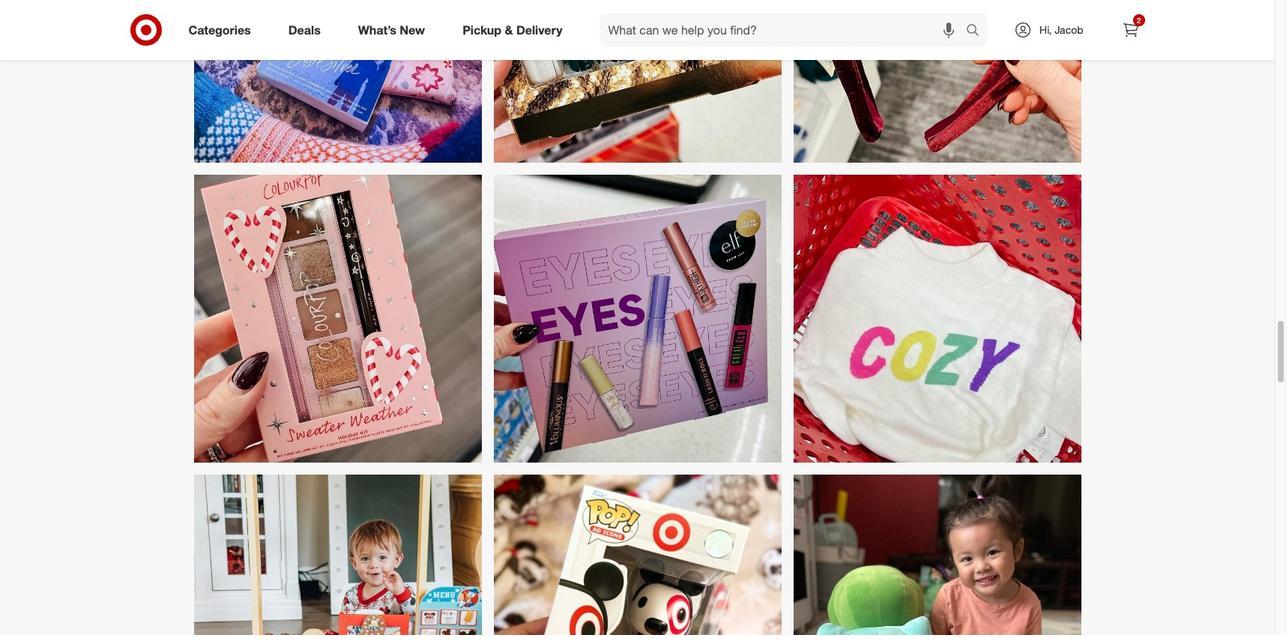 Task type: locate. For each thing, give the bounding box(es) containing it.
2 link
[[1114, 13, 1147, 46]]

&
[[505, 22, 513, 37]]

pickup & delivery
[[463, 22, 563, 37]]

user image by @kayimreading image
[[194, 0, 482, 162]]

user image by @magicwithyadi image
[[494, 474, 782, 635]]

what's new
[[358, 22, 425, 37]]

new
[[400, 22, 425, 37]]

hi,
[[1040, 23, 1052, 36]]

categories
[[189, 22, 251, 37]]

user image by @twotargetmoms image
[[494, 0, 782, 162], [794, 0, 1081, 162], [194, 174, 482, 462], [494, 174, 782, 462], [794, 174, 1081, 462]]

What can we help you find? suggestions appear below search field
[[599, 13, 970, 46]]

categories link
[[176, 13, 270, 46]]

pickup
[[463, 22, 502, 37]]

deals
[[288, 22, 321, 37]]

search
[[960, 24, 996, 39]]

pickup & delivery link
[[450, 13, 581, 46]]

delivery
[[516, 22, 563, 37]]

what's new link
[[345, 13, 444, 46]]

user image by @linsaydisney image
[[194, 474, 482, 635]]



Task type: describe. For each thing, give the bounding box(es) containing it.
jacob
[[1055, 23, 1084, 36]]

hi, jacob
[[1040, 23, 1084, 36]]

search button
[[960, 13, 996, 49]]

2
[[1137, 16, 1141, 25]]

what's
[[358, 22, 397, 37]]

user image by @_catalinas.world image
[[794, 474, 1081, 635]]

deals link
[[276, 13, 339, 46]]



Task type: vqa. For each thing, say whether or not it's contained in the screenshot.
search 'button' on the top right
yes



